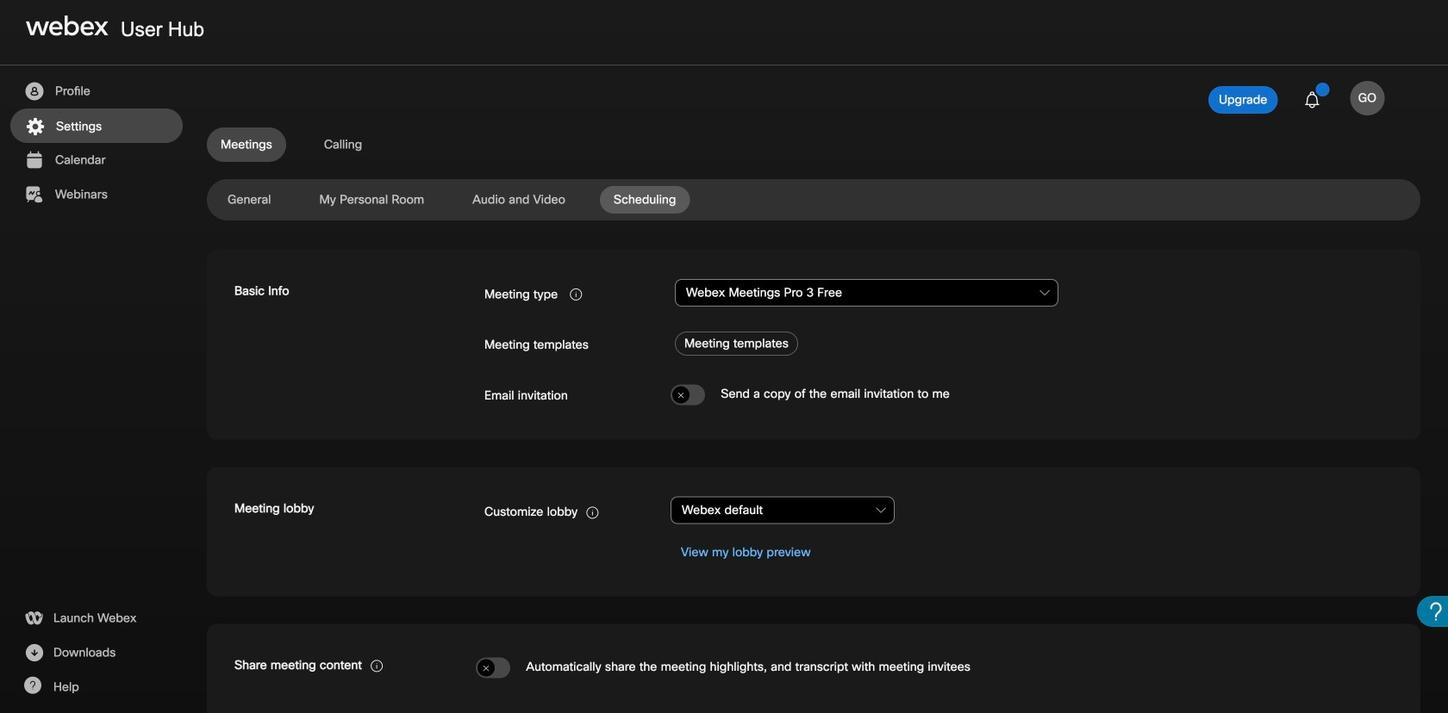 Task type: locate. For each thing, give the bounding box(es) containing it.
tab list
[[207, 128, 1420, 162], [207, 186, 1420, 214]]

mds cancel_bold image
[[482, 663, 490, 674]]

mds content download_filled image
[[23, 643, 45, 664]]

ng help active image
[[23, 677, 41, 695]]

1 vertical spatial tab list
[[207, 186, 1420, 214]]

mds meetings_filled image
[[23, 150, 45, 171]]

mds webex helix filled image
[[23, 609, 44, 629]]

0 vertical spatial tab list
[[207, 128, 1420, 162]]

mds settings_filled image
[[24, 116, 46, 137]]

1 tab list from the top
[[207, 128, 1420, 162]]



Task type: describe. For each thing, give the bounding box(es) containing it.
mds people circle_filled image
[[23, 81, 45, 102]]

cisco webex image
[[26, 16, 109, 36]]

2 tab list from the top
[[207, 186, 1420, 214]]

mds webinar_filled image
[[23, 184, 45, 205]]

mds cancel_bold image
[[677, 390, 685, 401]]



Task type: vqa. For each thing, say whether or not it's contained in the screenshot.
Settings element
no



